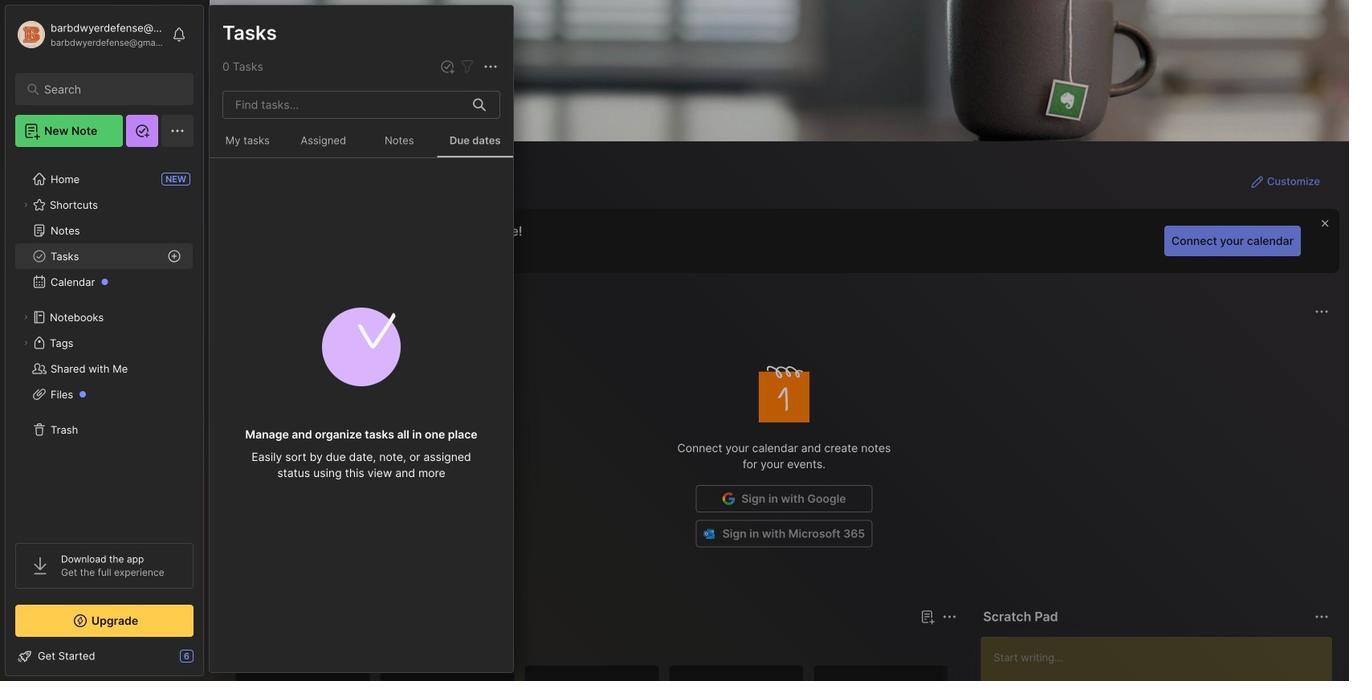 Task type: locate. For each thing, give the bounding box(es) containing it.
tree
[[6, 157, 203, 529]]

More actions and view options field
[[477, 57, 500, 76]]

row group
[[235, 665, 1103, 681]]

Find tasks… text field
[[226, 92, 463, 118]]

main element
[[0, 0, 209, 681]]

expand tags image
[[21, 338, 31, 348]]

None search field
[[44, 80, 172, 99]]

Start writing… text field
[[994, 637, 1332, 681]]

tab
[[239, 636, 286, 655]]



Task type: vqa. For each thing, say whether or not it's contained in the screenshot.
New Task image
yes



Task type: describe. For each thing, give the bounding box(es) containing it.
Help and Learning task checklist field
[[6, 643, 203, 669]]

more actions and view options image
[[481, 57, 500, 76]]

expand notebooks image
[[21, 312, 31, 322]]

Search text field
[[44, 82, 172, 97]]

tree inside main element
[[6, 157, 203, 529]]

Account field
[[15, 18, 164, 51]]

click to collapse image
[[203, 651, 215, 671]]

none search field inside main element
[[44, 80, 172, 99]]

new task image
[[439, 59, 455, 75]]

Filter tasks field
[[458, 57, 477, 76]]

filter tasks image
[[458, 57, 477, 76]]



